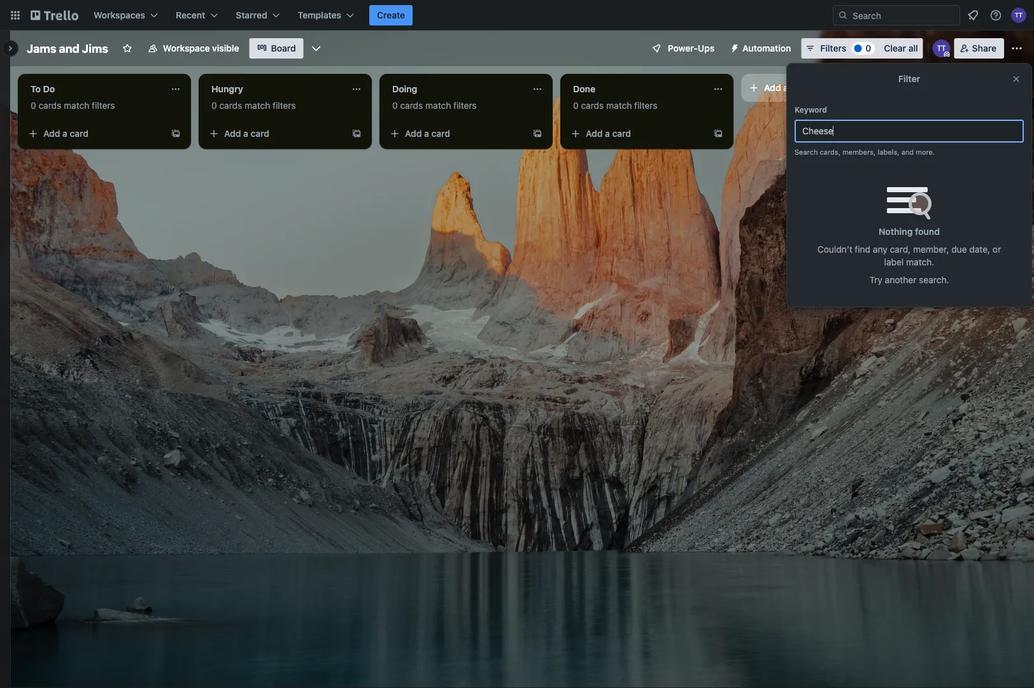 Task type: vqa. For each thing, say whether or not it's contained in the screenshot.
second 0 cards match filters from the right
yes



Task type: describe. For each thing, give the bounding box(es) containing it.
labels,
[[878, 148, 900, 156]]

create
[[377, 10, 405, 20]]

workspace
[[163, 43, 210, 54]]

jams and jims
[[27, 41, 108, 55]]

starred
[[236, 10, 267, 20]]

create button
[[370, 5, 413, 25]]

date,
[[970, 244, 991, 255]]

0 notifications image
[[966, 8, 981, 23]]

workspace visible button
[[140, 38, 247, 59]]

any
[[873, 244, 888, 255]]

another for add
[[784, 83, 816, 93]]

Hungry text field
[[204, 79, 344, 99]]

card for done
[[613, 128, 631, 139]]

a for done
[[605, 128, 610, 139]]

a for to do
[[63, 128, 67, 139]]

couldn't
[[818, 244, 853, 255]]

create from template… image for doing
[[533, 129, 543, 139]]

share button
[[955, 38, 1005, 59]]

list
[[819, 83, 831, 93]]

close popover image
[[1012, 74, 1022, 84]]

find
[[855, 244, 871, 255]]

try
[[870, 275, 883, 285]]

filter
[[899, 74, 921, 84]]

try another search.
[[870, 275, 950, 285]]

recent
[[176, 10, 205, 20]]

0 for doing
[[392, 100, 398, 111]]

clear all button
[[879, 38, 924, 59]]

board
[[271, 43, 296, 54]]

match.
[[907, 257, 935, 268]]

couldn't find any card, member, due date, or label match.
[[818, 244, 1002, 268]]

nothing
[[879, 226, 913, 237]]

add for hungry
[[224, 128, 241, 139]]

card,
[[890, 244, 911, 255]]

0 cards match filters for hungry
[[212, 100, 296, 111]]

search cards, members, labels, and more.
[[795, 148, 935, 156]]

cards for doing
[[400, 100, 423, 111]]

0 for done
[[573, 100, 579, 111]]

do
[[43, 84, 55, 94]]

jims
[[82, 41, 108, 55]]

filters for doing
[[454, 100, 477, 111]]

0 for hungry
[[212, 100, 217, 111]]

match for to do
[[64, 100, 89, 111]]

filters for done
[[635, 100, 658, 111]]

Board name text field
[[20, 38, 115, 59]]

board link
[[249, 38, 304, 59]]

star or unstar board image
[[122, 43, 132, 54]]

cards for to do
[[39, 100, 61, 111]]

show menu image
[[1011, 42, 1024, 55]]

add a card for doing
[[405, 128, 450, 139]]

nothing found image
[[887, 187, 932, 220]]

Doing text field
[[385, 79, 525, 99]]

1 horizontal spatial and
[[902, 148, 914, 156]]

card for doing
[[432, 128, 450, 139]]

search.
[[919, 275, 950, 285]]

automation
[[743, 43, 791, 54]]

add for done
[[586, 128, 603, 139]]

Enter a keyword… text field
[[795, 120, 1024, 143]]

sm image
[[725, 38, 743, 56]]

To Do text field
[[23, 79, 163, 99]]

starred button
[[228, 5, 288, 25]]



Task type: locate. For each thing, give the bounding box(es) containing it.
a down done text field
[[605, 128, 610, 139]]

0 horizontal spatial terry turtle (terryturtle) image
[[933, 39, 951, 57]]

match down doing text box at top
[[426, 100, 451, 111]]

1 card from the left
[[70, 128, 89, 139]]

a down 'hungry' text field
[[243, 128, 248, 139]]

and left more. on the right top of the page
[[902, 148, 914, 156]]

due
[[952, 244, 967, 255]]

filters
[[821, 43, 847, 54]]

add for to do
[[43, 128, 60, 139]]

0 cards match filters down the to do text field
[[31, 100, 115, 111]]

0 down hungry
[[212, 100, 217, 111]]

0 cards match filters for done
[[573, 100, 658, 111]]

add a card button
[[23, 124, 166, 144], [204, 124, 347, 144], [385, 124, 528, 144], [566, 124, 708, 144]]

1 cards from the left
[[39, 100, 61, 111]]

0 cards match filters down done text field
[[573, 100, 658, 111]]

another up 'keyword'
[[784, 83, 816, 93]]

add a card down doing at top left
[[405, 128, 450, 139]]

filters down doing text box at top
[[454, 100, 477, 111]]

terry turtle (terryturtle) image right all
[[933, 39, 951, 57]]

templates
[[298, 10, 341, 20]]

primary element
[[0, 0, 1035, 31]]

1 horizontal spatial another
[[885, 275, 917, 285]]

filters down done text field
[[635, 100, 658, 111]]

add a card button down done text field
[[566, 124, 708, 144]]

filters down 'hungry' text field
[[273, 100, 296, 111]]

create from template… image
[[352, 129, 362, 139], [533, 129, 543, 139]]

visible
[[212, 43, 239, 54]]

to do
[[31, 84, 55, 94]]

add a card button for done
[[566, 124, 708, 144]]

filters for hungry
[[273, 100, 296, 111]]

Done text field
[[566, 79, 706, 99]]

cards,
[[820, 148, 841, 156]]

cards for hungry
[[219, 100, 242, 111]]

2 a from the left
[[243, 128, 248, 139]]

4 match from the left
[[607, 100, 632, 111]]

2 create from template… image from the left
[[714, 129, 724, 139]]

3 a from the left
[[424, 128, 429, 139]]

label
[[885, 257, 904, 268]]

another inside 'add another list' button
[[784, 83, 816, 93]]

clear
[[884, 43, 907, 54]]

to
[[31, 84, 41, 94]]

done
[[573, 84, 596, 94]]

add a card for done
[[586, 128, 631, 139]]

add a card button for hungry
[[204, 124, 347, 144]]

keyword
[[795, 105, 828, 114]]

filters
[[92, 100, 115, 111], [273, 100, 296, 111], [454, 100, 477, 111], [635, 100, 658, 111]]

0 cards match filters down 'hungry' text field
[[212, 100, 296, 111]]

1 vertical spatial another
[[885, 275, 917, 285]]

4 a from the left
[[605, 128, 610, 139]]

this member is an admin of this board. image
[[945, 52, 950, 57]]

2 add a card button from the left
[[204, 124, 347, 144]]

0 horizontal spatial another
[[784, 83, 816, 93]]

hungry
[[212, 84, 243, 94]]

card for to do
[[70, 128, 89, 139]]

0 down to
[[31, 100, 36, 111]]

add another list
[[765, 83, 831, 93]]

templates button
[[290, 5, 362, 25]]

4 add a card from the left
[[586, 128, 631, 139]]

switch to… image
[[9, 9, 22, 22]]

add a card button for doing
[[385, 124, 528, 144]]

add a card button down doing text box at top
[[385, 124, 528, 144]]

4 add a card button from the left
[[566, 124, 708, 144]]

all
[[909, 43, 918, 54]]

add inside button
[[765, 83, 781, 93]]

2 match from the left
[[245, 100, 270, 111]]

add a card down hungry
[[224, 128, 270, 139]]

card down 'hungry' text field
[[251, 128, 270, 139]]

add
[[765, 83, 781, 93], [43, 128, 60, 139], [224, 128, 241, 139], [405, 128, 422, 139], [586, 128, 603, 139]]

create from template… image for done
[[714, 129, 724, 139]]

1 vertical spatial and
[[902, 148, 914, 156]]

3 match from the left
[[426, 100, 451, 111]]

member,
[[914, 244, 950, 255]]

terry turtle (terryturtle) image right open information menu icon
[[1012, 8, 1027, 23]]

1 horizontal spatial create from template… image
[[533, 129, 543, 139]]

create from template… image for to do
[[171, 129, 181, 139]]

0 vertical spatial terry turtle (terryturtle) image
[[1012, 8, 1027, 23]]

automation button
[[725, 38, 799, 59]]

1 horizontal spatial create from template… image
[[714, 129, 724, 139]]

match down 'hungry' text field
[[245, 100, 270, 111]]

clear all
[[884, 43, 918, 54]]

1 add a card from the left
[[43, 128, 89, 139]]

4 0 cards match filters from the left
[[573, 100, 658, 111]]

found
[[916, 226, 940, 237]]

0 vertical spatial another
[[784, 83, 816, 93]]

add down "done"
[[586, 128, 603, 139]]

terry turtle (terryturtle) image
[[1012, 8, 1027, 23], [933, 39, 951, 57]]

workspaces
[[94, 10, 145, 20]]

0 horizontal spatial create from template… image
[[171, 129, 181, 139]]

2 create from template… image from the left
[[533, 129, 543, 139]]

cards down "done"
[[581, 100, 604, 111]]

1 create from template… image from the left
[[171, 129, 181, 139]]

card down doing text box at top
[[432, 128, 450, 139]]

Search field
[[849, 6, 960, 25]]

1 0 cards match filters from the left
[[31, 100, 115, 111]]

3 add a card from the left
[[405, 128, 450, 139]]

card
[[70, 128, 89, 139], [251, 128, 270, 139], [432, 128, 450, 139], [613, 128, 631, 139]]

workspaces button
[[86, 5, 166, 25]]

1 match from the left
[[64, 100, 89, 111]]

card for hungry
[[251, 128, 270, 139]]

add a card down do
[[43, 128, 89, 139]]

2 add a card from the left
[[224, 128, 270, 139]]

add down hungry
[[224, 128, 241, 139]]

another down label
[[885, 275, 917, 285]]

a down the to do text field
[[63, 128, 67, 139]]

0 cards match filters down doing text box at top
[[392, 100, 477, 111]]

more.
[[916, 148, 935, 156]]

3 cards from the left
[[400, 100, 423, 111]]

add down doing at top left
[[405, 128, 422, 139]]

or
[[993, 244, 1002, 255]]

power-
[[668, 43, 698, 54]]

and inside board name text field
[[59, 41, 79, 55]]

1 vertical spatial terry turtle (terryturtle) image
[[933, 39, 951, 57]]

3 filters from the left
[[454, 100, 477, 111]]

add a card button for to do
[[23, 124, 166, 144]]

1 a from the left
[[63, 128, 67, 139]]

0 cards match filters for to do
[[31, 100, 115, 111]]

add a card button down the to do text field
[[23, 124, 166, 144]]

match
[[64, 100, 89, 111], [245, 100, 270, 111], [426, 100, 451, 111], [607, 100, 632, 111]]

filters down the to do text field
[[92, 100, 115, 111]]

back to home image
[[31, 5, 78, 25]]

and left the jims
[[59, 41, 79, 55]]

card down the to do text field
[[70, 128, 89, 139]]

add for doing
[[405, 128, 422, 139]]

nothing found
[[879, 226, 940, 237]]

power-ups button
[[643, 38, 723, 59]]

another for try
[[885, 275, 917, 285]]

cards down hungry
[[219, 100, 242, 111]]

a down doing text box at top
[[424, 128, 429, 139]]

add a card for to do
[[43, 128, 89, 139]]

create from template… image
[[171, 129, 181, 139], [714, 129, 724, 139]]

3 add a card button from the left
[[385, 124, 528, 144]]

0 cards match filters
[[31, 100, 115, 111], [212, 100, 296, 111], [392, 100, 477, 111], [573, 100, 658, 111]]

power-ups
[[668, 43, 715, 54]]

0 horizontal spatial and
[[59, 41, 79, 55]]

cards down doing at top left
[[400, 100, 423, 111]]

0 left 'clear' on the right of the page
[[866, 43, 872, 54]]

1 add a card button from the left
[[23, 124, 166, 144]]

add a card for hungry
[[224, 128, 270, 139]]

4 card from the left
[[613, 128, 631, 139]]

filters for to do
[[92, 100, 115, 111]]

add down do
[[43, 128, 60, 139]]

0 down "done"
[[573, 100, 579, 111]]

2 card from the left
[[251, 128, 270, 139]]

jams
[[27, 41, 56, 55]]

doing
[[392, 84, 418, 94]]

open information menu image
[[990, 9, 1003, 22]]

create from template… image for hungry
[[352, 129, 362, 139]]

0
[[866, 43, 872, 54], [31, 100, 36, 111], [212, 100, 217, 111], [392, 100, 398, 111], [573, 100, 579, 111]]

customize views image
[[310, 42, 323, 55]]

a for doing
[[424, 128, 429, 139]]

0 horizontal spatial create from template… image
[[352, 129, 362, 139]]

a
[[63, 128, 67, 139], [243, 128, 248, 139], [424, 128, 429, 139], [605, 128, 610, 139]]

cards down do
[[39, 100, 61, 111]]

cards
[[39, 100, 61, 111], [219, 100, 242, 111], [400, 100, 423, 111], [581, 100, 604, 111]]

match for done
[[607, 100, 632, 111]]

another
[[784, 83, 816, 93], [885, 275, 917, 285]]

add another list button
[[742, 74, 915, 102]]

0 cards match filters for doing
[[392, 100, 477, 111]]

recent button
[[168, 5, 226, 25]]

2 filters from the left
[[273, 100, 296, 111]]

workspace visible
[[163, 43, 239, 54]]

4 cards from the left
[[581, 100, 604, 111]]

search image
[[838, 10, 849, 20]]

add a card
[[43, 128, 89, 139], [224, 128, 270, 139], [405, 128, 450, 139], [586, 128, 631, 139]]

match for doing
[[426, 100, 451, 111]]

match down done text field
[[607, 100, 632, 111]]

members,
[[843, 148, 876, 156]]

and
[[59, 41, 79, 55], [902, 148, 914, 156]]

1 filters from the left
[[92, 100, 115, 111]]

0 down doing at top left
[[392, 100, 398, 111]]

card down done text field
[[613, 128, 631, 139]]

2 cards from the left
[[219, 100, 242, 111]]

cards for done
[[581, 100, 604, 111]]

add a card down "done"
[[586, 128, 631, 139]]

4 filters from the left
[[635, 100, 658, 111]]

match down the to do text field
[[64, 100, 89, 111]]

add a card button down 'hungry' text field
[[204, 124, 347, 144]]

1 create from template… image from the left
[[352, 129, 362, 139]]

add down automation
[[765, 83, 781, 93]]

0 vertical spatial and
[[59, 41, 79, 55]]

3 0 cards match filters from the left
[[392, 100, 477, 111]]

a for hungry
[[243, 128, 248, 139]]

match for hungry
[[245, 100, 270, 111]]

1 horizontal spatial terry turtle (terryturtle) image
[[1012, 8, 1027, 23]]

ups
[[698, 43, 715, 54]]

2 0 cards match filters from the left
[[212, 100, 296, 111]]

search
[[795, 148, 818, 156]]

3 card from the left
[[432, 128, 450, 139]]

share
[[973, 43, 997, 54]]

0 for to do
[[31, 100, 36, 111]]



